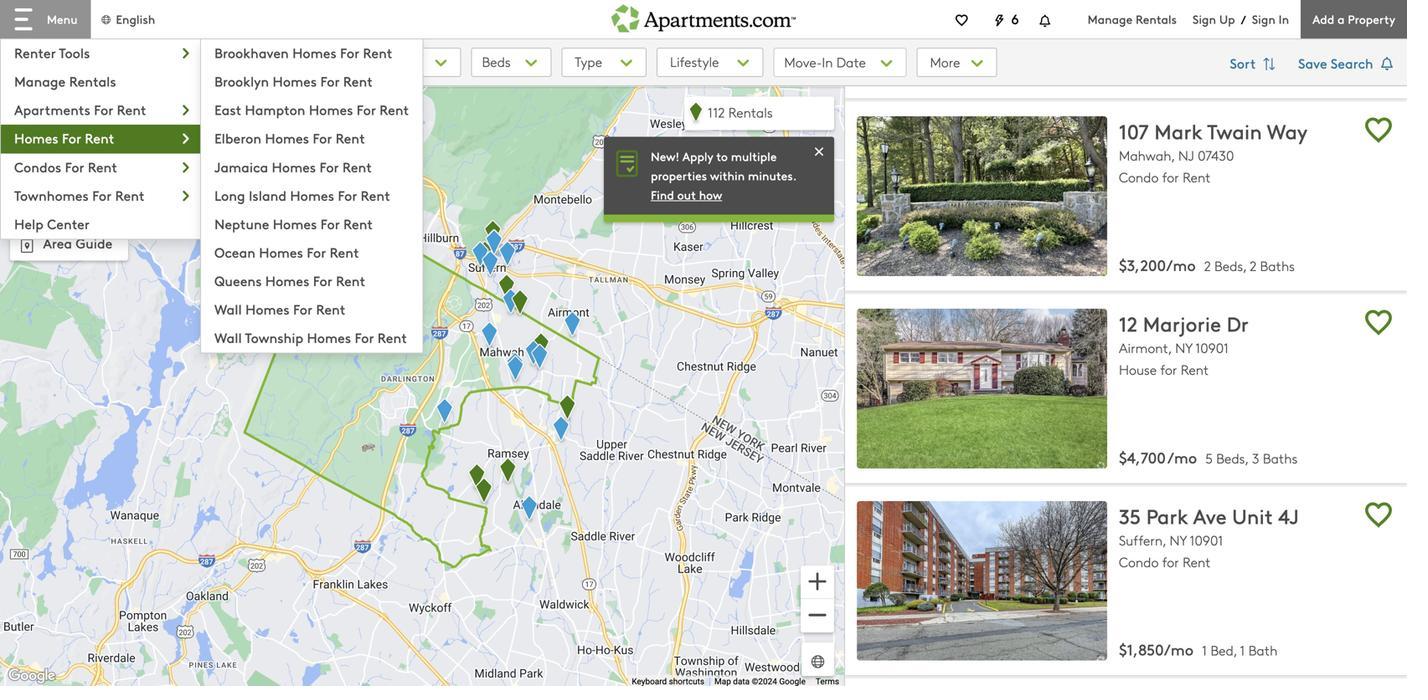 Task type: vqa. For each thing, say whether or not it's contained in the screenshot.
right in
yes



Task type: locate. For each thing, give the bounding box(es) containing it.
1 vertical spatial wall
[[214, 328, 242, 347]]

neptune homes for rent link
[[201, 211, 423, 235]]

1
[[1202, 642, 1207, 660], [1240, 642, 1245, 660]]

0 horizontal spatial manage rentals link
[[1, 68, 200, 93]]

margin image inside area guide button
[[15, 233, 39, 257]]

rentals for manage rentals
[[69, 72, 116, 91]]

condo down "suffern,"
[[1119, 553, 1159, 572]]

condo down mahwah,
[[1119, 168, 1159, 187]]

2 vertical spatial for
[[1162, 553, 1179, 572]]

apartments
[[14, 100, 90, 119]]

0 horizontal spatial sign
[[1193, 11, 1216, 27]]

apply
[[683, 148, 713, 165]]

1 horizontal spatial 2
[[1250, 257, 1257, 275]]

0 horizontal spatial 1
[[1202, 642, 1207, 660]]

homes up jamaica homes for rent
[[265, 129, 309, 148]]

renter tools link
[[1, 39, 200, 64]]

margin image
[[17, 102, 35, 120]]

10901 down ave
[[1190, 531, 1223, 550]]

12 marjorie dr airmont, ny 10901 house for rent
[[1119, 310, 1249, 379]]

107 mark twain way mahwah, nj 07430 condo for rent
[[1119, 117, 1308, 187]]

homes down elberon homes for rent
[[272, 157, 316, 176]]

0 vertical spatial condo
[[1119, 168, 1159, 187]]

for down "suffern,"
[[1162, 553, 1179, 572]]

1 horizontal spatial manage rentals link
[[1088, 11, 1193, 27]]

homes for rent link
[[1, 125, 200, 150]]

0 horizontal spatial rentals
[[69, 72, 116, 91]]

apartments for rent link
[[1, 96, 200, 121]]

$4,700
[[1119, 447, 1166, 468]]

ny
[[1175, 339, 1193, 357], [1170, 531, 1187, 550]]

elberon
[[214, 129, 261, 148]]

within
[[710, 168, 745, 184]]

english
[[116, 11, 155, 27]]

1 vertical spatial condo
[[1119, 553, 1159, 572]]

map region
[[0, 61, 1057, 687]]

margin image inside travel time button
[[17, 150, 30, 163]]

save search
[[1298, 54, 1377, 72]]

sign
[[1193, 11, 1216, 27], [1252, 11, 1276, 27]]

for right house
[[1161, 361, 1177, 379]]

baths
[[1260, 257, 1295, 275], [1263, 449, 1298, 468]]

beds, up dr at right top
[[1215, 257, 1247, 275]]

jamaica
[[214, 157, 268, 176]]

rentals left sign up link on the right
[[1136, 11, 1177, 27]]

1 vertical spatial rentals
[[69, 72, 116, 91]]

add a property link
[[1301, 0, 1407, 39]]

google image
[[4, 666, 59, 687]]

1 vertical spatial beds,
[[1217, 449, 1249, 468]]

1 vertical spatial manage
[[14, 72, 66, 91]]

2 condo from the top
[[1119, 553, 1159, 572]]

rentals for manage rentals sign up / sign in
[[1136, 11, 1177, 27]]

wall
[[214, 300, 242, 319], [214, 328, 242, 347]]

wall for wall township homes for rent
[[214, 328, 242, 347]]

homes down the long island homes for rent
[[273, 214, 317, 233]]

1 horizontal spatial sign
[[1252, 11, 1276, 27]]

help center link
[[1, 211, 200, 235]]

suffern,
[[1119, 531, 1166, 550]]

neptune homes for rent
[[214, 214, 373, 233]]

more button
[[917, 48, 997, 77]]

2 horizontal spatial rentals
[[1136, 11, 1177, 27]]

wall homes for rent link
[[201, 296, 423, 321]]

1 condo from the top
[[1119, 168, 1159, 187]]

sign in link
[[1252, 11, 1289, 27]]

in inside manage rentals sign up / sign in
[[1279, 11, 1289, 27]]

ny down park
[[1170, 531, 1187, 550]]

margin image inside nearby link
[[15, 189, 39, 213]]

for down nj
[[1162, 168, 1179, 187]]

0 vertical spatial in
[[1279, 11, 1289, 27]]

2 2 from the left
[[1250, 257, 1257, 275]]

/mo
[[1168, 447, 1197, 468]]

margin image up 'help'
[[15, 189, 39, 213]]

rentals for 112 rentals
[[729, 103, 773, 121]]

nearby
[[43, 190, 89, 209]]

1 vertical spatial baths
[[1263, 449, 1298, 468]]

area guide
[[43, 234, 113, 253]]

save search button
[[1298, 48, 1397, 81]]

0 horizontal spatial in
[[822, 53, 833, 71]]

mark
[[1155, 117, 1203, 145]]

0 vertical spatial manage
[[1088, 11, 1133, 27]]

renter tools
[[14, 43, 90, 62]]

2 1 from the left
[[1240, 642, 1245, 660]]

bath
[[1249, 642, 1278, 660]]

2 vertical spatial margin image
[[15, 233, 39, 257]]

rentals right 112
[[729, 103, 773, 121]]

baths inside $4,700 /mo 5 beds, 3 baths
[[1263, 449, 1298, 468]]

0 vertical spatial beds,
[[1215, 257, 1247, 275]]

1 wall from the top
[[214, 300, 242, 319]]

0 horizontal spatial 2
[[1204, 257, 1211, 275]]

margin image down 'help'
[[15, 233, 39, 257]]

10901 down dr at right top
[[1196, 339, 1229, 357]]

2
[[1204, 257, 1211, 275], [1250, 257, 1257, 275]]

sign right / on the top right of page
[[1252, 11, 1276, 27]]

rentals inside manage rentals sign up / sign in
[[1136, 11, 1177, 27]]

homes up brooklyn homes for rent link
[[292, 43, 337, 62]]

1 horizontal spatial rentals
[[729, 103, 773, 121]]

condos for rent link
[[1, 154, 200, 178]]

margin image
[[17, 150, 30, 163], [15, 189, 39, 213], [15, 233, 39, 257]]

homes down "brookhaven homes for rent"
[[273, 72, 317, 91]]

homes for rent
[[14, 129, 114, 148]]

to
[[716, 148, 728, 165]]

rentals up apartments for rent link
[[69, 72, 116, 91]]

0 vertical spatial margin image
[[17, 150, 30, 163]]

homes down ocean homes for rent at left
[[265, 271, 309, 290]]

condo inside 35 park ave unit 4j suffern, ny 10901 condo for rent
[[1119, 553, 1159, 572]]

homes up the neptune homes for rent "link"
[[290, 186, 334, 205]]

training image
[[811, 143, 828, 160]]

0 vertical spatial wall
[[214, 300, 242, 319]]

ocean homes for rent link
[[201, 239, 423, 264]]

find out how link
[[651, 187, 722, 203]]

rent inside 35 park ave unit 4j suffern, ny 10901 condo for rent
[[1183, 553, 1211, 572]]

homes inside "link"
[[273, 214, 317, 233]]

for inside "link"
[[321, 214, 340, 233]]

0 vertical spatial manage rentals link
[[1088, 11, 1193, 27]]

hampton
[[245, 100, 305, 119]]

1 left bed,
[[1202, 642, 1207, 660]]

wall down queens
[[214, 300, 242, 319]]

manage rentals sign up / sign in
[[1088, 11, 1289, 27]]

1 vertical spatial ny
[[1170, 531, 1187, 550]]

manage
[[1088, 11, 1133, 27], [14, 72, 66, 91]]

1 2 from the left
[[1204, 257, 1211, 275]]

sign up link
[[1193, 11, 1235, 27]]

sign left up
[[1193, 11, 1216, 27]]

satellite view image
[[808, 653, 828, 672]]

1 vertical spatial 10901
[[1190, 531, 1223, 550]]

manage inside manage rentals sign up / sign in
[[1088, 11, 1133, 27]]

$3,200/mo
[[1119, 255, 1196, 276]]

queens
[[214, 271, 262, 290]]

2 sign from the left
[[1252, 11, 1276, 27]]

queens homes for rent
[[214, 271, 365, 290]]

0 vertical spatial rentals
[[1136, 11, 1177, 27]]

1 vertical spatial margin image
[[15, 189, 39, 213]]

in inside button
[[822, 53, 833, 71]]

sort
[[1230, 54, 1260, 72]]

for inside '107 mark twain way mahwah, nj 07430 condo for rent'
[[1162, 168, 1179, 187]]

draw button
[[10, 97, 128, 130]]

0 vertical spatial baths
[[1260, 257, 1295, 275]]

ocean homes for rent
[[214, 243, 359, 262]]

0 vertical spatial ny
[[1175, 339, 1193, 357]]

1 horizontal spatial manage
[[1088, 11, 1133, 27]]

apartments for rent
[[14, 100, 146, 119]]

east hampton homes for rent
[[214, 100, 409, 119]]

for inside 'link'
[[338, 186, 357, 205]]

elberon homes for rent link
[[201, 125, 423, 150]]

1 horizontal spatial 1
[[1240, 642, 1245, 660]]

$1,850/mo
[[1119, 640, 1194, 661]]

rent
[[363, 43, 392, 62], [343, 72, 373, 91], [117, 100, 146, 119], [380, 100, 409, 119], [85, 129, 114, 148], [336, 129, 365, 148], [88, 157, 117, 176], [342, 157, 372, 176], [1183, 168, 1211, 187], [115, 186, 145, 205], [361, 186, 390, 205], [343, 214, 373, 233], [330, 243, 359, 262], [336, 271, 365, 290], [316, 300, 345, 319], [378, 328, 407, 347], [1181, 361, 1209, 379], [1183, 553, 1211, 572]]

ny down marjorie
[[1175, 339, 1193, 357]]

1 vertical spatial for
[[1161, 361, 1177, 379]]

for
[[340, 43, 359, 62], [320, 72, 340, 91], [94, 100, 113, 119], [357, 100, 376, 119], [62, 129, 81, 148], [313, 129, 332, 148], [65, 157, 84, 176], [320, 157, 339, 176], [92, 186, 112, 205], [338, 186, 357, 205], [321, 214, 340, 233], [307, 243, 326, 262], [313, 271, 332, 290], [293, 300, 312, 319], [355, 328, 374, 347]]

1 vertical spatial in
[[822, 53, 833, 71]]

renter
[[14, 43, 56, 62]]

in left date
[[822, 53, 833, 71]]

guide
[[76, 234, 113, 253]]

draw
[[40, 103, 74, 122]]

for inside 12 marjorie dr airmont, ny 10901 house for rent
[[1161, 361, 1177, 379]]

nearby link
[[10, 184, 128, 217]]

beds,
[[1215, 257, 1247, 275], [1217, 449, 1249, 468]]

2 wall from the top
[[214, 328, 242, 347]]

1 right bed,
[[1240, 642, 1245, 660]]

condo inside '107 mark twain way mahwah, nj 07430 condo for rent'
[[1119, 168, 1159, 187]]

jamaica homes for rent link
[[201, 154, 423, 178]]

baths inside $3,200/mo 2 beds, 2 baths
[[1260, 257, 1295, 275]]

add
[[1313, 11, 1335, 27]]

in left add
[[1279, 11, 1289, 27]]

rent inside "link"
[[343, 214, 373, 233]]

beds, right 5 in the bottom right of the page
[[1217, 449, 1249, 468]]

0 vertical spatial for
[[1162, 168, 1179, 187]]

2 vertical spatial rentals
[[729, 103, 773, 121]]

rent inside 'link'
[[361, 186, 390, 205]]

townhomes for rent
[[14, 186, 145, 205]]

east
[[214, 100, 241, 119]]

0 vertical spatial 10901
[[1196, 339, 1229, 357]]

move-in date button
[[774, 48, 907, 77]]

wall left township
[[214, 328, 242, 347]]

homes up the elberon homes for rent link
[[309, 100, 353, 119]]

brookhaven homes for rent
[[214, 43, 392, 62]]

1 horizontal spatial in
[[1279, 11, 1289, 27]]

10901 inside 35 park ave unit 4j suffern, ny 10901 condo for rent
[[1190, 531, 1223, 550]]

margin image for area guide
[[15, 233, 39, 257]]

Location or Point of Interest text field
[[10, 48, 370, 77]]

manage inside manage rentals link
[[14, 72, 66, 91]]

margin image left travel
[[17, 150, 30, 163]]

0 horizontal spatial manage
[[14, 72, 66, 91]]

type
[[575, 52, 602, 71]]



Task type: describe. For each thing, give the bounding box(es) containing it.
1 vertical spatial manage rentals link
[[1, 68, 200, 93]]

price
[[391, 52, 420, 71]]

10901 inside 12 marjorie dr airmont, ny 10901 house for rent
[[1196, 339, 1229, 357]]

search
[[1331, 54, 1374, 72]]

wall township homes for rent
[[214, 328, 407, 347]]

travel time button
[[10, 140, 128, 174]]

35
[[1119, 502, 1141, 530]]

brooklyn
[[214, 72, 269, 91]]

manage for manage rentals
[[14, 72, 66, 91]]

$3,200/mo 2 beds, 2 baths
[[1119, 255, 1295, 276]]

112
[[708, 103, 725, 121]]

park
[[1146, 502, 1188, 530]]

/
[[1241, 11, 1246, 27]]

homes up condos
[[14, 129, 58, 148]]

twain
[[1207, 117, 1262, 145]]

4j
[[1279, 502, 1299, 530]]

properties
[[651, 168, 707, 184]]

rent inside '107 mark twain way mahwah, nj 07430 condo for rent'
[[1183, 168, 1211, 187]]

menu button
[[0, 0, 91, 39]]

5
[[1206, 449, 1213, 468]]

dr
[[1227, 310, 1249, 338]]

manage rentals
[[14, 72, 116, 91]]

find
[[651, 187, 674, 203]]

house
[[1119, 361, 1157, 379]]

queens homes for rent link
[[201, 268, 423, 292]]

more
[[930, 53, 964, 71]]

move-in date
[[784, 53, 866, 71]]

wall homes for rent
[[214, 300, 345, 319]]

112 rentals
[[708, 103, 773, 121]]

english link
[[99, 11, 155, 27]]

travel
[[38, 146, 75, 165]]

margin image for nearby
[[15, 189, 39, 213]]

manage for manage rentals sign up / sign in
[[1088, 11, 1133, 27]]

airmont,
[[1119, 339, 1172, 357]]

homes up township
[[245, 300, 290, 319]]

help
[[14, 214, 44, 233]]

long
[[214, 186, 245, 205]]

building photo - 35 park ave image
[[857, 502, 1107, 661]]

107
[[1119, 117, 1149, 145]]

1 sign from the left
[[1193, 11, 1216, 27]]

margin image for travel time
[[17, 150, 30, 163]]

$4,700 /mo 5 beds, 3 baths
[[1119, 447, 1298, 468]]

ave
[[1193, 502, 1227, 530]]

out
[[677, 187, 696, 203]]

island
[[249, 186, 287, 205]]

beds, inside $4,700 /mo 5 beds, 3 baths
[[1217, 449, 1249, 468]]

ny inside 12 marjorie dr airmont, ny 10901 house for rent
[[1175, 339, 1193, 357]]

wall township homes for rent link
[[201, 325, 423, 349]]

6
[[1011, 9, 1019, 28]]

apartments.com logo image
[[612, 0, 796, 32]]

minutes.
[[748, 168, 797, 184]]

townhomes
[[14, 186, 89, 205]]

ny inside 35 park ave unit 4j suffern, ny 10901 condo for rent
[[1170, 531, 1187, 550]]

east hampton homes for rent link
[[201, 96, 423, 121]]

sort button
[[1221, 48, 1288, 81]]

tools
[[59, 43, 90, 62]]

area guide button
[[10, 228, 128, 261]]

long island homes for rent
[[214, 186, 390, 205]]

multiple
[[731, 148, 777, 165]]

way
[[1267, 117, 1308, 145]]

for inside 35 park ave unit 4j suffern, ny 10901 condo for rent
[[1162, 553, 1179, 572]]

township
[[245, 328, 303, 347]]

lifestyle button
[[657, 48, 763, 77]]

brookhaven homes for rent link
[[201, 39, 423, 64]]

type button
[[562, 48, 647, 77]]

long island homes for rent link
[[201, 182, 423, 207]]

building photo - 12 marjorie dr image
[[857, 309, 1107, 469]]

wall for wall homes for rent
[[214, 300, 242, 319]]

date
[[837, 53, 866, 71]]

brooklyn homes for rent link
[[201, 68, 423, 93]]

homes down wall homes for rent link
[[307, 328, 351, 347]]

35 park ave unit 4j suffern, ny 10901 condo for rent
[[1119, 502, 1299, 572]]

up
[[1220, 11, 1235, 27]]

price button
[[380, 48, 461, 77]]

ocean
[[214, 243, 255, 262]]

brookhaven
[[214, 43, 289, 62]]

building photo - 107 mark twain way image
[[857, 117, 1107, 276]]

elberon homes for rent
[[214, 129, 365, 148]]

townhomes for rent link
[[1, 182, 200, 207]]

save
[[1298, 54, 1328, 72]]

homes inside 'link'
[[290, 186, 334, 205]]

bed,
[[1211, 642, 1237, 660]]

marjorie
[[1143, 310, 1221, 338]]

brooklyn homes for rent
[[214, 72, 373, 91]]

beds, inside $3,200/mo 2 beds, 2 baths
[[1215, 257, 1247, 275]]

new! apply to multiple properties within minutes. find out how
[[651, 148, 797, 203]]

3
[[1252, 449, 1260, 468]]

mahwah,
[[1119, 146, 1175, 165]]

rent inside 12 marjorie dr airmont, ny 10901 house for rent
[[1181, 361, 1209, 379]]

homes up queens homes for rent
[[259, 243, 303, 262]]

12
[[1119, 310, 1138, 338]]

area
[[43, 234, 72, 253]]

a
[[1338, 11, 1345, 27]]

1 1 from the left
[[1202, 642, 1207, 660]]

help center
[[14, 214, 90, 233]]

travel time
[[38, 146, 108, 165]]

property
[[1348, 11, 1396, 27]]

condos
[[14, 157, 61, 176]]



